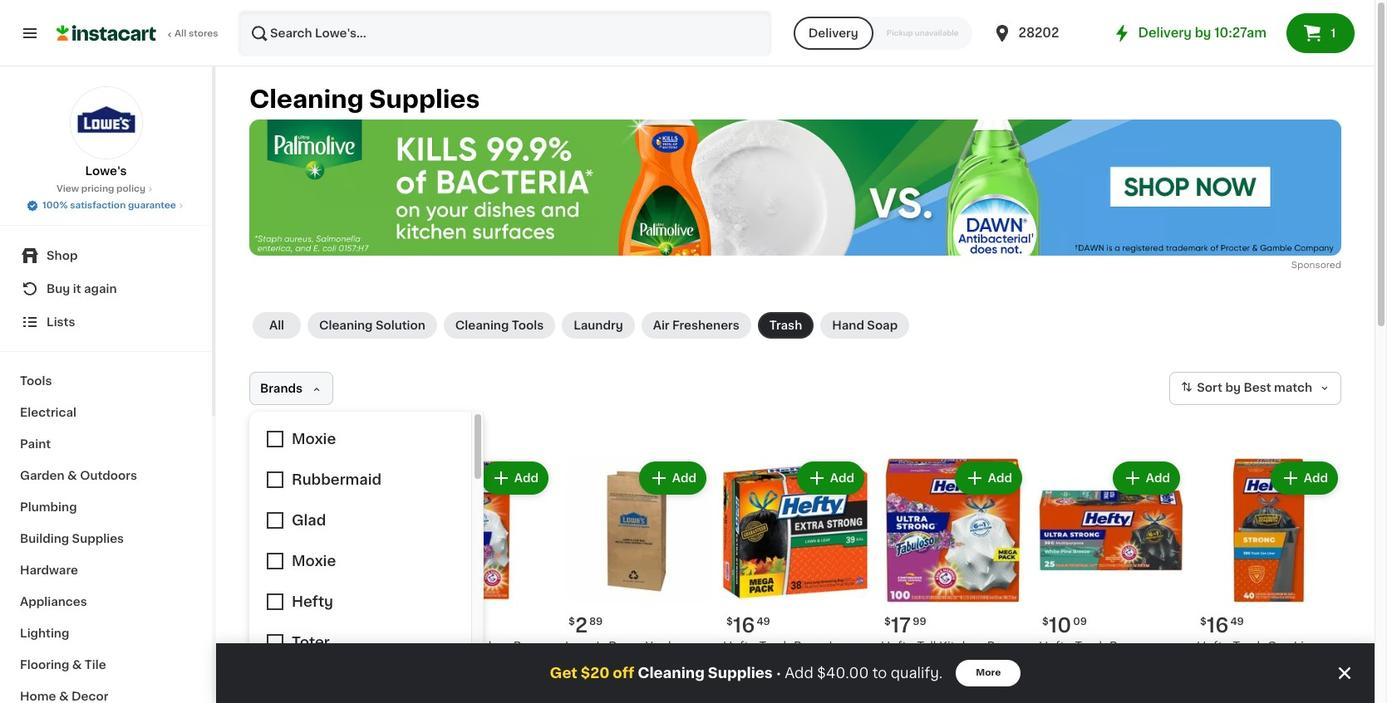Task type: locate. For each thing, give the bounding box(es) containing it.
& for tile
[[72, 660, 82, 672]]

$ 16 49 up 33
[[1200, 617, 1244, 636]]

pack down $40.00
[[821, 692, 849, 703]]

0 horizontal spatial by
[[1195, 27, 1211, 39]]

1 $ from the left
[[568, 618, 575, 628]]

large, inside hefty trash can liner, drawstring, extra large, 33 gallon
[[1299, 658, 1335, 670]]

1 horizontal spatial tools
[[512, 320, 544, 332]]

lowe's for lowe's paper yard waste bags
[[565, 642, 606, 653]]

add button for hefty tall kitchen bags, ultra strong, drawstring, fabuloso scent, 13 gallon
[[483, 464, 547, 494]]

& left leaf,
[[723, 658, 732, 670]]

extra right •
[[793, 675, 823, 687]]

pricing
[[81, 185, 114, 194]]

& left tile
[[72, 660, 82, 672]]

16 up leaf,
[[733, 617, 755, 636]]

laundry link
[[562, 313, 635, 339]]

$ inside "$ 17 99"
[[884, 618, 891, 628]]

0 horizontal spatial $ 16 49
[[726, 617, 770, 636]]

kitchen
[[465, 642, 510, 653], [939, 642, 984, 653]]

0 horizontal spatial supplies
[[72, 534, 124, 545]]

pine
[[1145, 658, 1171, 670]]

1 vertical spatial mega
[[785, 692, 818, 703]]

extra down "can" at the right of the page
[[1266, 658, 1296, 670]]

add inside get $20 off cleaning supplies • add $40.00 to qualify.
[[785, 667, 813, 681]]

1 bags, from the left
[[513, 642, 546, 653]]

$ inside $ 2 89
[[568, 618, 575, 628]]

hefty inside hefty trash bags, drawstring, white pine breeze, large, 30 gallon
[[1039, 642, 1072, 653]]

pack
[[821, 692, 849, 703], [881, 692, 909, 703]]

10 left 09 on the bottom of the page
[[1049, 617, 1071, 636]]

1 16 from the left
[[733, 617, 755, 636]]

1 horizontal spatial extra
[[1266, 658, 1296, 670]]

bags, inside 10 hefty tall kitchen bags, ultra strong, drawstring, fabuloso scent, 13 gallon
[[513, 642, 546, 653]]

all for all
[[269, 320, 284, 332]]

gallon down the pine at bottom right
[[1143, 675, 1180, 687]]

lowe's
[[85, 165, 127, 177], [565, 642, 606, 653]]

product group containing 22
[[249, 459, 394, 704]]

0 horizontal spatial lowe's
[[85, 165, 127, 177]]

22
[[259, 617, 284, 636]]

0 vertical spatial supplies
[[369, 87, 480, 111]]

drawstring, inside 10 hefty tall kitchen bags, ultra strong, drawstring, fabuloso scent, 13 gallon
[[483, 658, 550, 670]]

1 horizontal spatial tall
[[917, 642, 936, 653]]

pack inside hefty trash bags, lawn & leaf, strong, drawstring, extra large, 39 gallon, mega pack
[[821, 692, 849, 703]]

by
[[1195, 27, 1211, 39], [1225, 383, 1241, 394]]

best for best seller
[[254, 594, 272, 602]]

1 strong, from the left
[[438, 658, 480, 670]]

bag
[[363, 675, 386, 687]]

cleaning
[[249, 87, 364, 111], [319, 320, 373, 332], [455, 320, 509, 332], [638, 667, 705, 681]]

hefty
[[407, 642, 440, 653], [723, 642, 756, 653], [881, 642, 914, 653], [1039, 642, 1072, 653], [1197, 642, 1230, 653]]

1 horizontal spatial 16
[[1207, 617, 1229, 636]]

supplies for building supplies
[[72, 534, 124, 545]]

13 left get
[[504, 675, 516, 687]]

white
[[1108, 658, 1142, 670]]

product group containing 2
[[565, 459, 710, 704]]

by right sort
[[1225, 383, 1241, 394]]

0 horizontal spatial pack
[[821, 692, 849, 703]]

16 up 33
[[1207, 617, 1229, 636]]

7 product group from the left
[[1197, 459, 1341, 704]]

hefty for hefty trash bags, lawn & leaf, strong, drawstring, extra large, 39 gallon, mega pack
[[723, 642, 756, 653]]

gallon
[[1143, 675, 1180, 687], [1215, 675, 1252, 687], [407, 692, 445, 703]]

0 horizontal spatial all
[[175, 29, 186, 38]]

0 horizontal spatial fabuloso
[[407, 675, 460, 687]]

best left the seller
[[254, 594, 272, 602]]

0 vertical spatial all
[[175, 29, 186, 38]]

1 horizontal spatial fabuloso
[[951, 658, 1004, 670]]

choice
[[325, 642, 367, 653]]

2 bags, from the left
[[794, 642, 826, 653]]

delivery inside delivery button
[[808, 27, 858, 39]]

garden & outdoors link
[[10, 460, 202, 492]]

cleaning solution
[[319, 320, 425, 332]]

hefty for hefty trash bags, drawstring, white pine breeze, large, 30 gallon
[[1039, 642, 1072, 653]]

best inside 'field'
[[1244, 383, 1271, 394]]

home & decor link
[[10, 682, 202, 704]]

1 tall from the left
[[443, 642, 462, 653]]

1 horizontal spatial large,
[[1085, 675, 1121, 687]]

by inside delivery by 10:27am link
[[1195, 27, 1211, 39]]

6 add button from the left
[[1114, 464, 1179, 494]]

2 horizontal spatial supplies
[[708, 667, 773, 681]]

$ 16 49 up leaf,
[[726, 617, 770, 636]]

& inside 'flooring & tile' "link"
[[72, 660, 82, 672]]

each
[[576, 692, 605, 703]]

gallon right 33
[[1215, 675, 1252, 687]]

pack inside hefty tall kitchen bags, drawstring, fabuloso scent, 13 gallon, mega pack
[[881, 692, 909, 703]]

1 vertical spatial by
[[1225, 383, 1241, 394]]

more
[[976, 669, 1001, 678]]

service type group
[[793, 17, 972, 50]]

$ up get $20 off cleaning supplies • add $40.00 to qualify.
[[726, 618, 733, 628]]

0 vertical spatial lowe's
[[85, 165, 127, 177]]

1 pack from the left
[[821, 692, 849, 703]]

hefty down 17
[[881, 642, 914, 653]]

tools up electrical
[[20, 376, 52, 387]]

3 product group from the left
[[565, 459, 710, 704]]

building supplies
[[20, 534, 124, 545]]

garden
[[20, 470, 65, 482]]

0 horizontal spatial kitchen
[[465, 642, 510, 653]]

sort by
[[1197, 383, 1241, 394]]

strong, for hefty
[[767, 658, 809, 670]]

flooring
[[20, 660, 69, 672]]

1 $ 16 49 from the left
[[726, 617, 770, 636]]

pack down "to"
[[881, 692, 909, 703]]

lowe's up view pricing policy link
[[85, 165, 127, 177]]

drawstring, down "$ 17 99"
[[881, 658, 948, 670]]

1 vertical spatial fabuloso
[[407, 675, 460, 687]]

hefty inside hefty tall kitchen bags, drawstring, fabuloso scent, 13 gallon, mega pack
[[881, 642, 914, 653]]

1 vertical spatial best
[[254, 594, 272, 602]]

paint link
[[10, 429, 202, 460]]

1 13 from the left
[[504, 675, 516, 687]]

0 horizontal spatial 16
[[733, 617, 755, 636]]

1 vertical spatial tools
[[20, 376, 52, 387]]

$ left 99
[[884, 618, 891, 628]]

fabuloso right qualify.
[[951, 658, 1004, 670]]

0 horizontal spatial 10
[[417, 617, 440, 636]]

2 16 from the left
[[1207, 617, 1229, 636]]

& right home
[[59, 691, 69, 703]]

$ for hefty trash bags, drawstring, white pine breeze, large, 30 gallon
[[1042, 618, 1049, 628]]

air fresheners link
[[641, 313, 751, 339]]

plumbing
[[20, 502, 77, 514]]

hefty up 33
[[1197, 642, 1230, 653]]

$ up 33
[[1200, 618, 1207, 628]]

1 10 from the left
[[417, 617, 440, 636]]

buy it again link
[[10, 273, 202, 306]]

delivery
[[1138, 27, 1192, 39], [808, 27, 858, 39]]

tile
[[85, 660, 106, 672]]

trash for hefty trash bags, drawstring, white pine breeze, large, 30 gallon
[[1075, 642, 1106, 653]]

scent, left get
[[463, 675, 501, 687]]

1 add button from the left
[[325, 464, 389, 494]]

best left match
[[1244, 383, 1271, 394]]

0 horizontal spatial tall
[[443, 642, 462, 653]]

& inside garden & outdoors link
[[67, 470, 77, 482]]

2 horizontal spatial gallon
[[1215, 675, 1252, 687]]

1 kitchen from the left
[[465, 642, 510, 653]]

delivery inside delivery by 10:27am link
[[1138, 27, 1192, 39]]

extra inside hefty trash can liner, drawstring, extra large, 33 gallon
[[1266, 658, 1296, 670]]

$ for lowe's paper yard waste bags
[[568, 618, 575, 628]]

0 vertical spatial by
[[1195, 27, 1211, 39]]

1 horizontal spatial lowe's
[[565, 642, 606, 653]]

10 up ultra
[[417, 617, 440, 636]]

gallon, inside hefty tall kitchen bags, drawstring, fabuloso scent, 13 gallon, mega pack
[[937, 675, 977, 687]]

trash left hand at the top of the page
[[769, 320, 802, 332]]

5 hefty from the left
[[1197, 642, 1230, 653]]

fresheners
[[672, 320, 740, 332]]

lowe's up waste
[[565, 642, 606, 653]]

paper
[[609, 642, 643, 653]]

building
[[20, 534, 69, 545]]

drawstring, down leaf,
[[723, 675, 790, 687]]

strong, inside hefty trash bags, lawn & leaf, strong, drawstring, extra large, 39 gallon, mega pack
[[767, 658, 809, 670]]

1 horizontal spatial pack
[[881, 692, 909, 703]]

yard
[[646, 642, 671, 653]]

hefty inside hefty trash can liner, drawstring, extra large, 33 gallon
[[1197, 642, 1230, 653]]

• sponsored: ultra palmolive® antibacterial kills 99% of bacteria* on your dishes and kitchen surfaces vs. dawn® antibacterial does not**. *staph aureus, salmonella enterica, and e. coli 0157:h7 **dawn is a registered trademark of procter & gamble company. image
[[249, 120, 1341, 256]]

7 add button from the left
[[1272, 464, 1336, 494]]

5
[[565, 692, 573, 703]]

49 up hefty trash can liner, drawstring, extra large, 33 gallon
[[1230, 618, 1244, 628]]

drawstring, up 33
[[1197, 658, 1263, 670]]

lowe's inside lowe's paper yard waste bags
[[565, 642, 606, 653]]

scent, down 17
[[881, 675, 918, 687]]

1 horizontal spatial mega
[[980, 675, 1013, 687]]

$ 10 09
[[1042, 617, 1087, 636]]

kitchen inside 10 hefty tall kitchen bags, ultra strong, drawstring, fabuloso scent, 13 gallon
[[465, 642, 510, 653]]

add for hefty trash bags, lawn & leaf, strong, drawstring, extra large, 39 gallon, mega pack
[[830, 473, 854, 485]]

plumbing link
[[10, 492, 202, 524]]

lowe's inside the lowe's link
[[85, 165, 127, 177]]

delivery button
[[793, 17, 873, 50]]

2 13 from the left
[[921, 675, 934, 687]]

0 horizontal spatial delivery
[[808, 27, 858, 39]]

large, down white
[[1085, 675, 1121, 687]]

1 horizontal spatial $ 16 49
[[1200, 617, 1244, 636]]

$ for hefty tall kitchen bags, drawstring, fabuloso scent, 13 gallon, mega pack
[[884, 618, 891, 628]]

view pricing policy
[[56, 185, 146, 194]]

$ for hefty trash bags, lawn & leaf, strong, drawstring, extra large, 39 gallon, mega pack
[[726, 618, 733, 628]]

drawstring, up breeze,
[[1039, 658, 1105, 670]]

add button for hefty trash bags, lawn & leaf, strong, drawstring, extra large, 39 gallon, mega pack
[[798, 464, 863, 494]]

1 product group from the left
[[249, 459, 394, 704]]

lowe's logo image
[[69, 86, 143, 160]]

add for lowe's paper yard waste bags
[[672, 473, 696, 485]]

1 horizontal spatial kitchen
[[939, 642, 984, 653]]

waste
[[565, 658, 602, 670]]

off
[[613, 667, 634, 681]]

0 horizontal spatial gallon
[[407, 692, 445, 703]]

all for all stores
[[175, 29, 186, 38]]

tall inside 10 hefty tall kitchen bags, ultra strong, drawstring, fabuloso scent, 13 gallon
[[443, 642, 462, 653]]

strong, for 10
[[438, 658, 480, 670]]

1 horizontal spatial all
[[269, 320, 284, 332]]

5 $ from the left
[[1200, 618, 1207, 628]]

2 vertical spatial supplies
[[708, 667, 773, 681]]

2 $ 16 49 from the left
[[1200, 617, 1244, 636]]

2
[[575, 617, 588, 636]]

1 vertical spatial all
[[269, 320, 284, 332]]

drawstring, inside hefty trash bags, lawn & leaf, strong, drawstring, extra large, 39 gallon, mega pack
[[723, 675, 790, 687]]

4 $ from the left
[[1042, 618, 1049, 628]]

5 add button from the left
[[956, 464, 1021, 494]]

49 for can
[[1230, 618, 1244, 628]]

1 horizontal spatial scent,
[[881, 675, 918, 687]]

0 horizontal spatial scent,
[[463, 675, 501, 687]]

10 inside 10 hefty tall kitchen bags, ultra strong, drawstring, fabuloso scent, 13 gallon
[[417, 617, 440, 636]]

0 vertical spatial mega
[[980, 675, 1013, 687]]

trash link
[[758, 313, 814, 339]]

add
[[356, 473, 381, 485], [514, 473, 539, 485], [672, 473, 696, 485], [830, 473, 854, 485], [988, 473, 1012, 485], [1146, 473, 1170, 485], [1304, 473, 1328, 485], [785, 667, 813, 681]]

drawstring, left get
[[483, 658, 550, 670]]

drawstring,
[[483, 658, 550, 670], [881, 658, 948, 670], [1039, 658, 1105, 670], [1197, 658, 1263, 670], [723, 675, 790, 687]]

gallon inside hefty trash bags, drawstring, white pine breeze, large, 30 gallon
[[1143, 675, 1180, 687]]

0 vertical spatial gallon,
[[937, 675, 977, 687]]

hefty trash can liner, drawstring, extra large, 33 gallon
[[1197, 642, 1335, 687]]

trash down 09 on the bottom of the page
[[1075, 642, 1106, 653]]

$ left 09 on the bottom of the page
[[1042, 618, 1049, 628]]

hefty for hefty trash can liner, drawstring, extra large, 33 gallon
[[1197, 642, 1230, 653]]

3 $ from the left
[[884, 618, 891, 628]]

2 horizontal spatial large,
[[1299, 658, 1335, 670]]

2 $ from the left
[[726, 618, 733, 628]]

2 49 from the left
[[1230, 618, 1244, 628]]

0 vertical spatial tools
[[512, 320, 544, 332]]

by inside best match sort by 'field'
[[1225, 383, 1241, 394]]

13
[[504, 675, 516, 687], [921, 675, 934, 687]]

tools left laundry link
[[512, 320, 544, 332]]

1 horizontal spatial gallon,
[[937, 675, 977, 687]]

17
[[891, 617, 911, 636]]

2 scent, from the left
[[881, 675, 918, 687]]

1 scent, from the left
[[463, 675, 501, 687]]

extra
[[1266, 658, 1296, 670], [793, 675, 823, 687]]

0 horizontal spatial large,
[[826, 675, 862, 687]]

hefty down $ 10 09
[[1039, 642, 1072, 653]]

trash left "can" at the right of the page
[[1233, 642, 1264, 653]]

all inside 'cleaning supplies' main content
[[269, 320, 284, 332]]

hefty up ultra
[[407, 642, 440, 653]]

hefty trash bags, lawn & leaf, strong, drawstring, extra large, 39 gallon, mega pack
[[723, 642, 862, 703]]

0 vertical spatial extra
[[1266, 658, 1296, 670]]

all left 'stores' at left top
[[175, 29, 186, 38]]

strong, inside 10 hefty tall kitchen bags, ultra strong, drawstring, fabuloso scent, 13 gallon
[[438, 658, 480, 670]]

0 horizontal spatial strong,
[[438, 658, 480, 670]]

cleaning tools link
[[444, 313, 555, 339]]

get $20 off cleaning supplies • add $40.00 to qualify.
[[550, 667, 943, 681]]

product group
[[249, 459, 394, 704], [407, 459, 552, 704], [565, 459, 710, 704], [723, 459, 868, 704], [881, 459, 1026, 704], [1039, 459, 1183, 704], [1197, 459, 1341, 704]]

fabuloso
[[951, 658, 1004, 670], [407, 675, 460, 687]]

mega left breeze,
[[980, 675, 1013, 687]]

0 horizontal spatial gallon,
[[741, 692, 782, 703]]

cleaning tools
[[455, 320, 544, 332]]

6 product group from the left
[[1039, 459, 1183, 704]]

2 hefty from the left
[[723, 642, 756, 653]]

fabuloso down ultra
[[407, 675, 460, 687]]

all stores link
[[57, 10, 219, 57]]

2 add button from the left
[[483, 464, 547, 494]]

hand soap link
[[820, 313, 909, 339]]

1 horizontal spatial supplies
[[369, 87, 480, 111]]

30
[[1124, 675, 1140, 687]]

1 horizontal spatial 49
[[1230, 618, 1244, 628]]

trash inside hefty trash can liner, drawstring, extra large, 33 gallon
[[1233, 642, 1264, 653]]

bags,
[[513, 642, 546, 653], [794, 642, 826, 653], [987, 642, 1020, 653], [1109, 642, 1142, 653]]

supplies
[[369, 87, 480, 111], [72, 534, 124, 545], [708, 667, 773, 681]]

None search field
[[238, 10, 772, 57]]

16 for hefty trash bags, lawn & leaf, strong, drawstring, extra large, 39 gallon, mega pack
[[733, 617, 755, 636]]

1 vertical spatial extra
[[793, 675, 823, 687]]

mega inside hefty tall kitchen bags, drawstring, fabuloso scent, 13 gallon, mega pack
[[980, 675, 1013, 687]]

1 horizontal spatial delivery
[[1138, 27, 1192, 39]]

trash up •
[[759, 642, 791, 653]]

0 horizontal spatial best
[[254, 594, 272, 602]]

strong, right leaf,
[[767, 658, 809, 670]]

3 bags, from the left
[[987, 642, 1020, 653]]

hardware
[[20, 565, 78, 577]]

2 pack from the left
[[881, 692, 909, 703]]

trash down plastic
[[329, 675, 360, 687]]

1 horizontal spatial 13
[[921, 675, 934, 687]]

0 vertical spatial best
[[1244, 383, 1271, 394]]

mega down $40.00
[[785, 692, 818, 703]]

3 add button from the left
[[641, 464, 705, 494]]

0 horizontal spatial 13
[[504, 675, 516, 687]]

0 horizontal spatial mega
[[785, 692, 818, 703]]

1 vertical spatial lowe's
[[565, 642, 606, 653]]

add for hefty trash bags, drawstring, white pine breeze, large, 30 gallon
[[1146, 473, 1170, 485]]

4 hefty from the left
[[1039, 642, 1072, 653]]

outdoors
[[80, 470, 137, 482]]

hefty inside hefty trash bags, lawn & leaf, strong, drawstring, extra large, 39 gallon, mega pack
[[723, 642, 756, 653]]

$ inside $ 10 09
[[1042, 618, 1049, 628]]

1 horizontal spatial by
[[1225, 383, 1241, 394]]

all up brands
[[269, 320, 284, 332]]

1 49 from the left
[[757, 618, 770, 628]]

13 right "to"
[[921, 675, 934, 687]]

supplies for cleaning supplies
[[369, 87, 480, 111]]

hefty up leaf,
[[723, 642, 756, 653]]

tools inside 'cleaning supplies' main content
[[512, 320, 544, 332]]

4 bags, from the left
[[1109, 642, 1142, 653]]

& inside home & decor link
[[59, 691, 69, 703]]

2 strong, from the left
[[767, 658, 809, 670]]

supplies inside get $20 off cleaning supplies • add $40.00 to qualify.
[[708, 667, 773, 681]]

1 horizontal spatial gallon
[[1143, 675, 1180, 687]]

Search field
[[239, 12, 770, 55]]

decor
[[71, 691, 108, 703]]

strong, right ultra
[[438, 658, 480, 670]]

gallon down ultra
[[407, 692, 445, 703]]

& right garden
[[67, 470, 77, 482]]

large, inside hefty trash bags, drawstring, white pine breeze, large, 30 gallon
[[1085, 675, 1121, 687]]

1 vertical spatial supplies
[[72, 534, 124, 545]]

hand
[[832, 320, 864, 332]]

$ left 89
[[568, 618, 575, 628]]

1 horizontal spatial best
[[1244, 383, 1271, 394]]

1 hefty from the left
[[407, 642, 440, 653]]

all
[[175, 29, 186, 38], [269, 320, 284, 332]]

electrical
[[20, 407, 76, 419]]

trash inside hefty trash bags, drawstring, white pine breeze, large, 30 gallon
[[1075, 642, 1106, 653]]

$ 16 49
[[726, 617, 770, 636], [1200, 617, 1244, 636]]

0 vertical spatial fabuloso
[[951, 658, 1004, 670]]

28202 button
[[992, 10, 1092, 57]]

can
[[1267, 642, 1291, 653]]

2 tall from the left
[[917, 642, 936, 653]]

3 hefty from the left
[[881, 642, 914, 653]]

0 horizontal spatial extra
[[793, 675, 823, 687]]

4 add button from the left
[[798, 464, 863, 494]]

building supplies link
[[10, 524, 202, 555]]

1 vertical spatial gallon,
[[741, 692, 782, 703]]

1 horizontal spatial strong,
[[767, 658, 809, 670]]

by left 10:27am
[[1195, 27, 1211, 39]]

0 horizontal spatial 49
[[757, 618, 770, 628]]

$ for hefty trash can liner, drawstring, extra large, 33 gallon
[[1200, 618, 1207, 628]]

49 up leaf,
[[757, 618, 770, 628]]

2 kitchen from the left
[[939, 642, 984, 653]]

large, down liner,
[[1299, 658, 1335, 670]]

bags, inside hefty trash bags, drawstring, white pine breeze, large, 30 gallon
[[1109, 642, 1142, 653]]

large, down lawn in the right bottom of the page
[[826, 675, 862, 687]]

trash inside hefty trash bags, lawn & leaf, strong, drawstring, extra large, 39 gallon, mega pack
[[759, 642, 791, 653]]

product group containing 17
[[881, 459, 1026, 704]]

5 product group from the left
[[881, 459, 1026, 704]]

1 horizontal spatial 10
[[1049, 617, 1071, 636]]



Task type: vqa. For each thing, say whether or not it's contained in the screenshot.
the rightmost the xl
no



Task type: describe. For each thing, give the bounding box(es) containing it.
cleaning for cleaning tools
[[455, 320, 509, 332]]

delivery by 10:27am link
[[1112, 23, 1267, 43]]

4 product group from the left
[[723, 459, 868, 704]]

scent, inside 10 hefty tall kitchen bags, ultra strong, drawstring, fabuloso scent, 13 gallon
[[463, 675, 501, 687]]

lowe's link
[[69, 86, 143, 180]]

09
[[1073, 618, 1087, 628]]

trash for hefty trash can liner, drawstring, extra large, 33 gallon
[[1233, 642, 1264, 653]]

Best match Sort by field
[[1170, 373, 1341, 406]]

stores
[[189, 29, 218, 38]]

best match
[[1244, 383, 1312, 394]]

by for sort
[[1225, 383, 1241, 394]]

large, inside hefty trash bags, lawn & leaf, strong, drawstring, extra large, 39 gallon, mega pack
[[826, 675, 862, 687]]

construction
[[249, 675, 326, 687]]

$ 17 99
[[884, 617, 926, 636]]

2 10 from the left
[[1049, 617, 1071, 636]]

brands
[[260, 383, 303, 395]]

cleaning inside get $20 off cleaning supplies • add $40.00 to qualify.
[[638, 667, 705, 681]]

garden & outdoors
[[20, 470, 137, 482]]

buy
[[47, 283, 70, 295]]

28202
[[1019, 27, 1059, 39]]

drawstring, inside hefty trash can liner, drawstring, extra large, 33 gallon
[[1197, 658, 1263, 670]]

delivery by 10:27am
[[1138, 27, 1267, 39]]

gallon inside 10 hefty tall kitchen bags, ultra strong, drawstring, fabuloso scent, 13 gallon
[[407, 692, 445, 703]]

13 inside hefty tall kitchen bags, drawstring, fabuloso scent, 13 gallon, mega pack
[[921, 675, 934, 687]]

gallon, inside hefty trash bags, lawn & leaf, strong, drawstring, extra large, 39 gallon, mega pack
[[741, 692, 782, 703]]

100% satisfaction guarantee
[[42, 201, 176, 210]]

liner,
[[1294, 642, 1325, 653]]

100% satisfaction guarantee button
[[26, 196, 186, 213]]

it
[[73, 283, 81, 295]]

drawstring, inside hefty trash bags, drawstring, white pine breeze, large, 30 gallon
[[1039, 658, 1105, 670]]

paint
[[20, 439, 51, 450]]

& for outdoors
[[67, 470, 77, 482]]

appliances link
[[10, 587, 202, 618]]

89
[[589, 618, 603, 628]]

contractor's
[[249, 642, 322, 653]]

more button
[[956, 661, 1021, 687]]

add for hefty tall kitchen bags, drawstring, fabuloso scent, 13 gallon, mega pack
[[988, 473, 1012, 485]]

tools link
[[10, 366, 202, 397]]

cleaning for cleaning supplies
[[249, 87, 364, 111]]

hand soap
[[832, 320, 898, 332]]

by for delivery
[[1195, 27, 1211, 39]]

lighting link
[[10, 618, 202, 650]]

2 product group from the left
[[407, 459, 552, 704]]

ultra
[[407, 658, 435, 670]]

10 hefty tall kitchen bags, ultra strong, drawstring, fabuloso scent, 13 gallon
[[407, 617, 550, 703]]

instacart logo image
[[57, 23, 156, 43]]

extra inside hefty trash bags, lawn & leaf, strong, drawstring, extra large, 39 gallon, mega pack
[[793, 675, 823, 687]]

outdoor
[[284, 658, 333, 670]]

add button for hefty tall kitchen bags, drawstring, fabuloso scent, 13 gallon, mega pack
[[956, 464, 1021, 494]]

add button for hefty trash can liner, drawstring, extra large, 33 gallon
[[1272, 464, 1336, 494]]

all link
[[253, 313, 301, 339]]

5 each
[[565, 692, 605, 703]]

fabuloso inside 10 hefty tall kitchen bags, ultra strong, drawstring, fabuloso scent, 13 gallon
[[407, 675, 460, 687]]

lowe's for lowe's
[[85, 165, 127, 177]]

13 inside 10 hefty tall kitchen bags, ultra strong, drawstring, fabuloso scent, 13 gallon
[[504, 675, 516, 687]]

flooring & tile link
[[10, 650, 202, 682]]

treatment tracker modal dialog
[[216, 644, 1375, 704]]

hefty trash bags, drawstring, white pine breeze, large, 30 gallon
[[1039, 642, 1180, 687]]

air
[[653, 320, 669, 332]]

soap
[[867, 320, 898, 332]]

home
[[20, 691, 56, 703]]

add button for contractor's choice black outdoor plastic construction trash bag
[[325, 464, 389, 494]]

brands button
[[249, 373, 333, 406]]

kitchen inside hefty tall kitchen bags, drawstring, fabuloso scent, 13 gallon, mega pack
[[939, 642, 984, 653]]

delivery for delivery by 10:27am
[[1138, 27, 1192, 39]]

tall inside hefty tall kitchen bags, drawstring, fabuloso scent, 13 gallon, mega pack
[[917, 642, 936, 653]]

drawstring, inside hefty tall kitchen bags, drawstring, fabuloso scent, 13 gallon, mega pack
[[881, 658, 948, 670]]

hefty for hefty tall kitchen bags, drawstring, fabuloso scent, 13 gallon, mega pack
[[881, 642, 914, 653]]

view pricing policy link
[[56, 183, 156, 196]]

shop
[[47, 250, 78, 262]]

best for best match
[[1244, 383, 1271, 394]]

cleaning supplies main content
[[216, 66, 1375, 704]]

hardware link
[[10, 555, 202, 587]]

•
[[776, 667, 781, 681]]

100%
[[42, 201, 68, 210]]

& for decor
[[59, 691, 69, 703]]

delivery for delivery
[[808, 27, 858, 39]]

shop link
[[10, 239, 202, 273]]

plastic
[[336, 658, 375, 670]]

flooring & tile
[[20, 660, 106, 672]]

1
[[1331, 27, 1336, 39]]

$ 16 49 for hefty trash can liner, drawstring, extra large, 33 gallon
[[1200, 617, 1244, 636]]

sort
[[1197, 383, 1223, 394]]

$40.00
[[817, 667, 869, 681]]

cleaning for cleaning solution
[[319, 320, 373, 332]]

spo
[[1291, 261, 1309, 270]]

lists link
[[10, 306, 202, 339]]

fabuloso inside hefty tall kitchen bags, drawstring, fabuloso scent, 13 gallon, mega pack
[[951, 658, 1004, 670]]

16 for hefty trash can liner, drawstring, extra large, 33 gallon
[[1207, 617, 1229, 636]]

again
[[84, 283, 117, 295]]

lowe's paper yard waste bags
[[565, 642, 671, 670]]

add button for hefty trash bags, drawstring, white pine breeze, large, 30 gallon
[[1114, 464, 1179, 494]]

cleaning solution link
[[308, 313, 437, 339]]

$20
[[581, 667, 609, 681]]

satisfaction
[[70, 201, 126, 210]]

99
[[913, 618, 926, 628]]

bags, inside hefty tall kitchen bags, drawstring, fabuloso scent, 13 gallon, mega pack
[[987, 642, 1020, 653]]

breeze,
[[1039, 675, 1082, 687]]

black
[[249, 658, 281, 670]]

add for hefty tall kitchen bags, ultra strong, drawstring, fabuloso scent, 13 gallon
[[514, 473, 539, 485]]

bags, inside hefty trash bags, lawn & leaf, strong, drawstring, extra large, 39 gallon, mega pack
[[794, 642, 826, 653]]

lighting
[[20, 628, 69, 640]]

air fresheners
[[653, 320, 740, 332]]

scent, inside hefty tall kitchen bags, drawstring, fabuloso scent, 13 gallon, mega pack
[[881, 675, 918, 687]]

$ 16 49 for hefty trash bags, lawn & leaf, strong, drawstring, extra large, 39 gallon, mega pack
[[726, 617, 770, 636]]

laundry
[[574, 320, 623, 332]]

0 horizontal spatial tools
[[20, 376, 52, 387]]

add for contractor's choice black outdoor plastic construction trash bag
[[356, 473, 381, 485]]

trash for hefty trash bags, lawn & leaf, strong, drawstring, extra large, 39 gallon, mega pack
[[759, 642, 791, 653]]

view
[[56, 185, 79, 194]]

22 contractor's choice black outdoor plastic construction trash bag
[[249, 617, 386, 687]]

add button for lowe's paper yard waste bags
[[641, 464, 705, 494]]

trash inside 22 contractor's choice black outdoor plastic construction trash bag
[[329, 675, 360, 687]]

10:27am
[[1214, 27, 1267, 39]]

bags
[[604, 658, 634, 670]]

49 for bags,
[[757, 618, 770, 628]]

add for hefty trash can liner, drawstring, extra large, 33 gallon
[[1304, 473, 1328, 485]]

to
[[872, 667, 887, 681]]

(925)
[[627, 675, 658, 687]]

nsored
[[1309, 261, 1341, 270]]

electrical link
[[10, 397, 202, 429]]

match
[[1274, 383, 1312, 394]]

gallon inside hefty trash can liner, drawstring, extra large, 33 gallon
[[1215, 675, 1252, 687]]

hefty inside 10 hefty tall kitchen bags, ultra strong, drawstring, fabuloso scent, 13 gallon
[[407, 642, 440, 653]]

solution
[[376, 320, 425, 332]]

& inside hefty trash bags, lawn & leaf, strong, drawstring, extra large, 39 gallon, mega pack
[[723, 658, 732, 670]]

mega inside hefty trash bags, lawn & leaf, strong, drawstring, extra large, 39 gallon, mega pack
[[785, 692, 818, 703]]

appliances
[[20, 597, 87, 608]]

cleaning supplies
[[249, 87, 480, 111]]

hefty tall kitchen bags, drawstring, fabuloso scent, 13 gallon, mega pack
[[881, 642, 1020, 703]]



